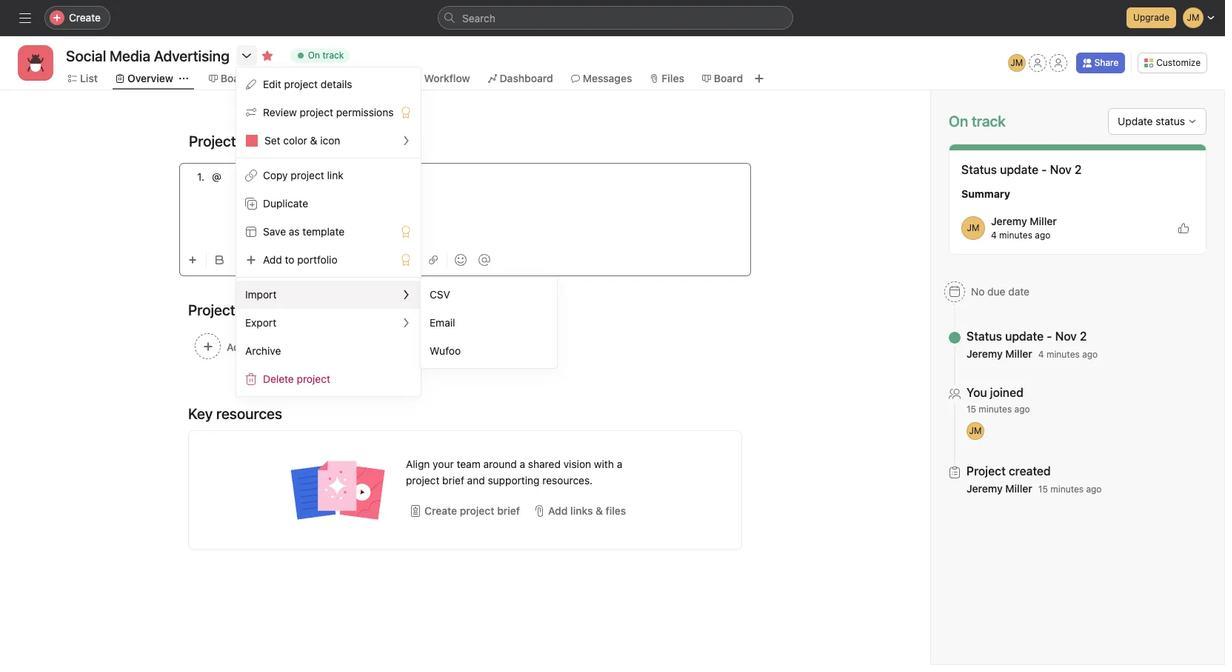 Task type: describe. For each thing, give the bounding box(es) containing it.
& for color
[[310, 134, 317, 147]]

latest status update element
[[949, 144, 1207, 255]]

around
[[483, 458, 517, 470]]

no
[[971, 285, 985, 298]]

list
[[80, 72, 98, 84]]

emoji image
[[455, 254, 467, 266]]

brief inside align your team around a shared vision with a project brief and supporting resources.
[[442, 474, 464, 487]]

jm button
[[1008, 54, 1026, 72]]

nov
[[1055, 330, 1077, 343]]

review
[[263, 106, 297, 119]]

jeremy inside jeremy miller 4 minutes ago
[[991, 215, 1027, 227]]

add for add links & files
[[548, 505, 568, 517]]

copy project link
[[263, 169, 344, 182]]

ago inside jeremy miller 4 minutes ago
[[1035, 230, 1051, 241]]

no due date button
[[938, 279, 1036, 305]]

project inside align your team around a shared vision with a project brief and supporting resources.
[[406, 474, 440, 487]]

insert an object image
[[188, 256, 197, 264]]

project for copy
[[291, 169, 324, 182]]

joined
[[990, 386, 1024, 399]]

messages link
[[571, 70, 632, 87]]

create button
[[44, 6, 110, 30]]

timeline link
[[267, 70, 321, 87]]

status
[[1156, 115, 1185, 127]]

update for nov
[[1005, 330, 1044, 343]]

jeremy inside the 'status update - nov 2 jeremy miller 4 minutes ago'
[[967, 347, 1003, 360]]

wufoo
[[430, 344, 461, 357]]

workflow link
[[412, 70, 470, 87]]

dashboard
[[500, 72, 553, 84]]

on track
[[308, 50, 344, 61]]

add links & files button
[[530, 498, 630, 525]]

upgrade button
[[1127, 7, 1176, 28]]

add to portfolio
[[263, 253, 338, 266]]

resources.
[[543, 474, 593, 487]]

and
[[467, 474, 485, 487]]

update status
[[1118, 115, 1185, 127]]

edit
[[263, 78, 281, 90]]

align
[[406, 458, 430, 470]]

icon
[[320, 134, 340, 147]]

nov 2
[[1050, 163, 1082, 176]]

jeremy miller link for project created
[[967, 482, 1033, 495]]

set
[[264, 134, 280, 147]]

overview link
[[116, 70, 173, 87]]

on track
[[949, 113, 1006, 130]]

add member button
[[188, 327, 322, 368]]

create project brief
[[424, 505, 520, 517]]

link
[[327, 169, 344, 182]]

status update - nov 2 jeremy miller 4 minutes ago
[[967, 330, 1098, 360]]

2
[[1080, 330, 1087, 343]]

set color & icon
[[264, 134, 340, 147]]

bulleted list image
[[334, 256, 343, 264]]

increase list indent image
[[405, 256, 414, 264]]

2 vertical spatial jm
[[969, 425, 982, 436]]

dashboard link
[[488, 70, 553, 87]]

archive
[[245, 344, 281, 357]]

color
[[283, 134, 307, 147]]

ago inside project created jeremy miller 15 minutes ago
[[1086, 484, 1102, 495]]

copy
[[263, 169, 288, 182]]

ago inside the 'status update - nov 2 jeremy miller 4 minutes ago'
[[1082, 349, 1098, 360]]

jeremy miller link inside latest status update element
[[991, 215, 1057, 227]]

status update - nov 2
[[962, 163, 1082, 176]]

jm inside jm button
[[1011, 57, 1023, 68]]

status for status update - nov 2 jeremy miller 4 minutes ago
[[967, 330, 1002, 343]]

due
[[988, 285, 1006, 298]]

miller inside the 'status update - nov 2 jeremy miller 4 minutes ago'
[[1006, 347, 1033, 360]]

expand sidebar image
[[19, 12, 31, 24]]

you
[[967, 386, 987, 399]]

import menu item
[[236, 281, 420, 309]]

jeremy miller link for status
[[967, 347, 1033, 360]]

as
[[289, 225, 300, 238]]

project for delete
[[297, 373, 330, 385]]

minutes inside project created jeremy miller 15 minutes ago
[[1051, 484, 1084, 495]]

remove from starred image
[[261, 50, 273, 61]]

minutes inside jeremy miller 4 minutes ago
[[999, 230, 1033, 241]]

list link
[[68, 70, 98, 87]]

duplicate
[[263, 197, 308, 210]]

on track button
[[284, 45, 357, 66]]

tab actions image
[[179, 74, 188, 83]]

overview
[[127, 72, 173, 84]]

align your team around a shared vision with a project brief and supporting resources.
[[406, 458, 623, 487]]

files
[[662, 72, 684, 84]]

miller inside project created jeremy miller 15 minutes ago
[[1006, 482, 1033, 495]]

with
[[594, 458, 614, 470]]

status update - nov 2 button
[[967, 329, 1098, 344]]

at mention image
[[479, 254, 490, 266]]

timeline
[[279, 72, 321, 84]]

template
[[303, 225, 345, 238]]

update
[[1118, 115, 1153, 127]]

track
[[323, 50, 344, 61]]

- for nov
[[1047, 330, 1052, 343]]



Task type: locate. For each thing, give the bounding box(es) containing it.
1 vertical spatial jeremy
[[967, 347, 1003, 360]]

date
[[1008, 285, 1030, 298]]

add left to
[[263, 253, 282, 266]]

project for edit
[[284, 78, 318, 90]]

miller
[[1030, 215, 1057, 227], [1006, 347, 1033, 360], [1006, 482, 1033, 495]]

miller down project created
[[1006, 482, 1033, 495]]

board link
[[209, 70, 250, 87], [702, 70, 743, 87]]

@
[[212, 170, 221, 183]]

project left link
[[291, 169, 324, 182]]

add
[[263, 253, 282, 266], [548, 505, 568, 517]]

project inside 'button'
[[460, 505, 495, 517]]

share
[[1095, 57, 1119, 68]]

- inside the 'status update - nov 2 jeremy miller 4 minutes ago'
[[1047, 330, 1052, 343]]

project created
[[967, 465, 1051, 478]]

csv
[[430, 288, 450, 301]]

a right with
[[617, 458, 623, 470]]

1 vertical spatial jm
[[967, 222, 980, 233]]

create
[[69, 11, 101, 24], [424, 505, 457, 517]]

add inside popup button
[[548, 505, 568, 517]]

2 vertical spatial miller
[[1006, 482, 1033, 495]]

project right edit at the left top of the page
[[284, 78, 318, 90]]

miller down status update - nov 2 button
[[1006, 347, 1033, 360]]

0 vertical spatial 4
[[991, 230, 997, 241]]

customize button
[[1138, 53, 1208, 73]]

project
[[284, 78, 318, 90], [300, 106, 333, 119], [291, 169, 324, 182], [297, 373, 330, 385], [406, 474, 440, 487], [460, 505, 495, 517]]

0 vertical spatial create
[[69, 11, 101, 24]]

jeremy miller link down summary
[[991, 215, 1057, 227]]

add left links
[[548, 505, 568, 517]]

0 horizontal spatial brief
[[442, 474, 464, 487]]

miller down status update - nov 2
[[1030, 215, 1057, 227]]

1 horizontal spatial 4
[[1039, 349, 1044, 360]]

& for links
[[596, 505, 603, 517]]

minutes down summary
[[999, 230, 1033, 241]]

jeremy miller 4 minutes ago
[[991, 215, 1057, 241]]

- inside latest status update element
[[1042, 163, 1047, 176]]

minutes inside the 'status update - nov 2 jeremy miller 4 minutes ago'
[[1047, 349, 1080, 360]]

board
[[221, 72, 250, 84], [714, 72, 743, 84]]

1 vertical spatial &
[[596, 505, 603, 517]]

your
[[433, 458, 454, 470]]

strikethrough image
[[287, 256, 296, 264]]

toolbar
[[182, 243, 751, 270]]

0 horizontal spatial board
[[221, 72, 250, 84]]

1 vertical spatial 4
[[1039, 349, 1044, 360]]

create right "expand sidebar" "icon"
[[69, 11, 101, 24]]

email
[[430, 316, 455, 329]]

1 horizontal spatial brief
[[497, 505, 520, 517]]

delete project
[[263, 373, 330, 385]]

show options image
[[241, 50, 253, 61]]

1 vertical spatial miller
[[1006, 347, 1033, 360]]

board down show options icon
[[221, 72, 250, 84]]

2 vertical spatial jeremy
[[967, 482, 1003, 495]]

Project description title text field
[[179, 126, 318, 157]]

15 down you
[[967, 404, 976, 415]]

1 horizontal spatial &
[[596, 505, 603, 517]]

jm
[[1011, 57, 1023, 68], [967, 222, 980, 233], [969, 425, 982, 436]]

0 likes. click to like this task image
[[1178, 222, 1190, 234]]

4 inside the 'status update - nov 2 jeremy miller 4 minutes ago'
[[1039, 349, 1044, 360]]

you joined button
[[967, 385, 1030, 400]]

on
[[308, 50, 320, 61]]

0 vertical spatial update
[[1000, 163, 1039, 176]]

0 vertical spatial &
[[310, 134, 317, 147]]

project right delete
[[297, 373, 330, 385]]

project down edit project details
[[300, 106, 333, 119]]

update status button
[[1108, 108, 1207, 135]]

4 down summary
[[991, 230, 997, 241]]

no due date
[[971, 285, 1030, 298]]

brief down supporting
[[497, 505, 520, 517]]

create down your
[[424, 505, 457, 517]]

add links & files
[[548, 505, 626, 517]]

jeremy miller link
[[991, 215, 1057, 227], [967, 347, 1033, 360], [967, 482, 1033, 495]]

jeremy up you
[[967, 347, 1003, 360]]

1 horizontal spatial board link
[[702, 70, 743, 87]]

-
[[1042, 163, 1047, 176], [1047, 330, 1052, 343]]

delete
[[263, 373, 294, 385]]

jeremy down project created
[[967, 482, 1003, 495]]

key resources
[[188, 405, 282, 422]]

4 inside jeremy miller 4 minutes ago
[[991, 230, 997, 241]]

1 horizontal spatial board
[[714, 72, 743, 84]]

permissions
[[336, 106, 394, 119]]

save
[[263, 225, 286, 238]]

update up summary
[[1000, 163, 1039, 176]]

- for nov 2
[[1042, 163, 1047, 176]]

board link left add tab image
[[702, 70, 743, 87]]

1 vertical spatial 15
[[1039, 484, 1048, 495]]

0 vertical spatial add
[[263, 253, 282, 266]]

project created jeremy miller 15 minutes ago
[[967, 465, 1102, 495]]

update inside latest status update element
[[1000, 163, 1039, 176]]

underline image
[[263, 256, 272, 264]]

project for create
[[460, 505, 495, 517]]

& left files
[[596, 505, 603, 517]]

add for add to portfolio
[[263, 253, 282, 266]]

2 board from the left
[[714, 72, 743, 84]]

0 horizontal spatial create
[[69, 11, 101, 24]]

import
[[245, 288, 277, 301]]

summary
[[962, 187, 1011, 200]]

0 horizontal spatial &
[[310, 134, 317, 147]]

1 vertical spatial jeremy miller link
[[967, 347, 1033, 360]]

0 vertical spatial jeremy
[[991, 215, 1027, 227]]

project down the align in the left of the page
[[406, 474, 440, 487]]

add tab image
[[754, 73, 765, 84]]

bold image
[[216, 256, 224, 264]]

create inside 'button'
[[424, 505, 457, 517]]

ago
[[1035, 230, 1051, 241], [1082, 349, 1098, 360], [1015, 404, 1030, 415], [1086, 484, 1102, 495]]

1 vertical spatial brief
[[497, 505, 520, 517]]

save as template
[[263, 225, 345, 238]]

None text field
[[62, 42, 233, 69]]

1 horizontal spatial 15
[[1039, 484, 1048, 495]]

& inside popup button
[[596, 505, 603, 517]]

brief inside 'button'
[[497, 505, 520, 517]]

1 vertical spatial status
[[967, 330, 1002, 343]]

board left add tab image
[[714, 72, 743, 84]]

update inside the 'status update - nov 2 jeremy miller 4 minutes ago'
[[1005, 330, 1044, 343]]

jeremy miller link down status update - nov 2 button
[[967, 347, 1033, 360]]

project for review
[[300, 106, 333, 119]]

4 down status update - nov 2 button
[[1039, 349, 1044, 360]]

to
[[285, 253, 294, 266]]

0 horizontal spatial 4
[[991, 230, 997, 241]]

1 board from the left
[[221, 72, 250, 84]]

&
[[310, 134, 317, 147], [596, 505, 603, 517]]

0 vertical spatial miller
[[1030, 215, 1057, 227]]

vision
[[564, 458, 591, 470]]

jeremy down summary
[[991, 215, 1027, 227]]

15 down project created
[[1039, 484, 1048, 495]]

1 horizontal spatial add
[[548, 505, 568, 517]]

& left icon
[[310, 134, 317, 147]]

update
[[1000, 163, 1039, 176], [1005, 330, 1044, 343]]

0 vertical spatial -
[[1042, 163, 1047, 176]]

jeremy
[[991, 215, 1027, 227], [967, 347, 1003, 360], [967, 482, 1003, 495]]

status
[[962, 163, 997, 176], [967, 330, 1002, 343]]

workflow
[[424, 72, 470, 84]]

minutes down the nov on the right
[[1047, 349, 1080, 360]]

add member
[[227, 341, 290, 353]]

italics image
[[239, 256, 248, 264]]

4
[[991, 230, 997, 241], [1039, 349, 1044, 360]]

brief down your
[[442, 474, 464, 487]]

create inside dropdown button
[[69, 11, 101, 24]]

0 horizontal spatial board link
[[209, 70, 250, 87]]

0 horizontal spatial 15
[[967, 404, 976, 415]]

jeremy inside project created jeremy miller 15 minutes ago
[[967, 482, 1003, 495]]

1 vertical spatial add
[[548, 505, 568, 517]]

status down no due date dropdown button
[[967, 330, 1002, 343]]

status up summary
[[962, 163, 997, 176]]

1 vertical spatial -
[[1047, 330, 1052, 343]]

update for nov 2
[[1000, 163, 1039, 176]]

details
[[321, 78, 352, 90]]

supporting
[[488, 474, 540, 487]]

1 a from the left
[[520, 458, 525, 470]]

link image
[[429, 256, 438, 264]]

miller inside jeremy miller 4 minutes ago
[[1030, 215, 1057, 227]]

status for status update - nov 2
[[962, 163, 997, 176]]

export
[[245, 316, 276, 329]]

jm inside latest status update element
[[967, 222, 980, 233]]

review project permissions
[[263, 106, 394, 119]]

customize
[[1157, 57, 1201, 68]]

minutes down project created
[[1051, 484, 1084, 495]]

Search tasks, projects, and more text field
[[438, 6, 793, 30]]

0 vertical spatial 15
[[967, 404, 976, 415]]

1 horizontal spatial create
[[424, 505, 457, 517]]

you joined 15 minutes ago
[[967, 386, 1030, 415]]

0 horizontal spatial add
[[263, 253, 282, 266]]

files
[[606, 505, 626, 517]]

create for create project brief
[[424, 505, 457, 517]]

update left the nov on the right
[[1005, 330, 1044, 343]]

create for create
[[69, 11, 101, 24]]

portfolio
[[297, 253, 338, 266]]

project roles
[[188, 302, 271, 319]]

minutes down you joined button
[[979, 404, 1012, 415]]

messages
[[583, 72, 632, 84]]

jeremy miller link down project created
[[967, 482, 1033, 495]]

board link down show options icon
[[209, 70, 250, 87]]

create project brief button
[[406, 498, 524, 525]]

0 vertical spatial status
[[962, 163, 997, 176]]

1 board link from the left
[[209, 70, 250, 87]]

1 vertical spatial create
[[424, 505, 457, 517]]

0 vertical spatial jm
[[1011, 57, 1023, 68]]

15 inside you joined 15 minutes ago
[[967, 404, 976, 415]]

team
[[457, 458, 481, 470]]

code image
[[310, 256, 319, 264]]

2 vertical spatial jeremy miller link
[[967, 482, 1033, 495]]

share button
[[1076, 53, 1126, 73]]

15 inside project created jeremy miller 15 minutes ago
[[1039, 484, 1048, 495]]

minutes inside you joined 15 minutes ago
[[979, 404, 1012, 415]]

- left the nov on the right
[[1047, 330, 1052, 343]]

calendar link
[[339, 70, 394, 87]]

a
[[520, 458, 525, 470], [617, 458, 623, 470]]

1 vertical spatial update
[[1005, 330, 1044, 343]]

a up supporting
[[520, 458, 525, 470]]

2 a from the left
[[617, 458, 623, 470]]

links
[[571, 505, 593, 517]]

bug image
[[27, 54, 44, 72]]

ago inside you joined 15 minutes ago
[[1015, 404, 1030, 415]]

0 horizontal spatial a
[[520, 458, 525, 470]]

2 board link from the left
[[702, 70, 743, 87]]

0 vertical spatial brief
[[442, 474, 464, 487]]

edit project details
[[263, 78, 352, 90]]

files link
[[650, 70, 684, 87]]

calendar
[[350, 72, 394, 84]]

- left nov 2
[[1042, 163, 1047, 176]]

shared
[[528, 458, 561, 470]]

0 vertical spatial jeremy miller link
[[991, 215, 1057, 227]]

project down and
[[460, 505, 495, 517]]

1 horizontal spatial a
[[617, 458, 623, 470]]

status inside the 'status update - nov 2 jeremy miller 4 minutes ago'
[[967, 330, 1002, 343]]



Task type: vqa. For each thing, say whether or not it's contained in the screenshot.
Hacks button
no



